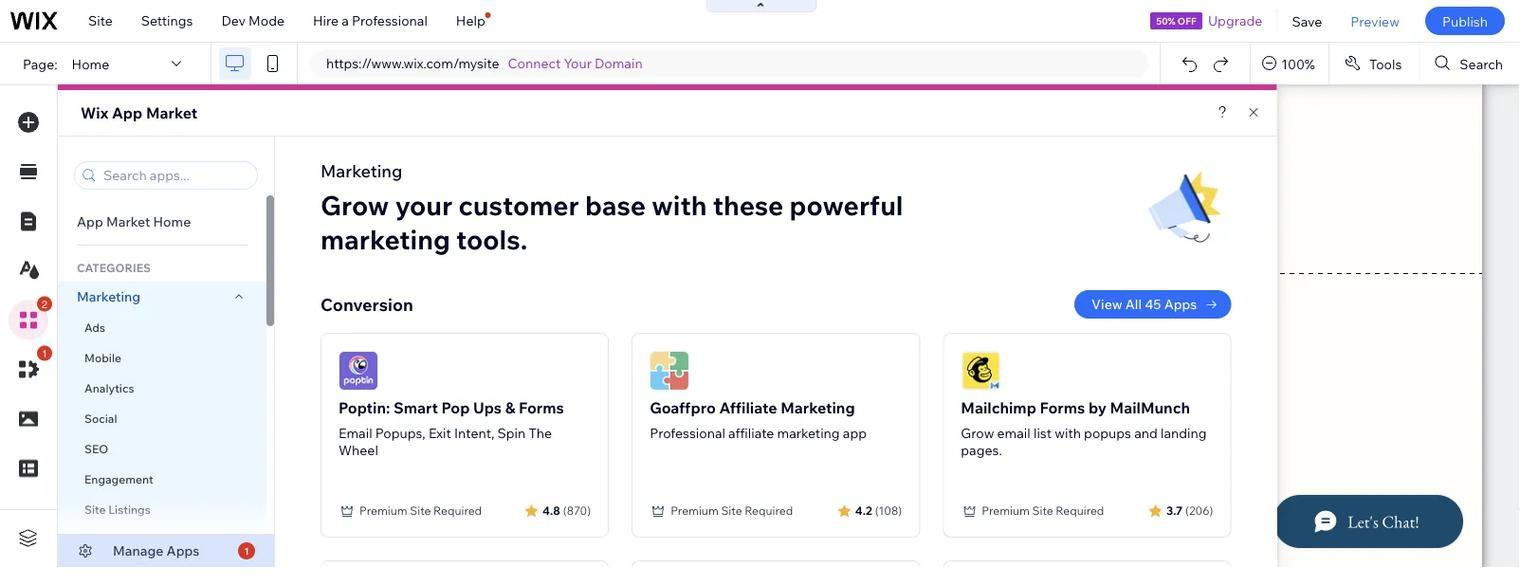 Task type: vqa. For each thing, say whether or not it's contained in the screenshot.


Task type: locate. For each thing, give the bounding box(es) containing it.
apps right 45
[[1164, 296, 1197, 313]]

site for poptin: smart pop ups & forms
[[410, 504, 431, 518]]

ads link
[[58, 312, 267, 342]]

1 vertical spatial marketing
[[77, 288, 141, 305]]

conversion
[[321, 294, 413, 315]]

1 vertical spatial home
[[153, 213, 191, 230]]

marketing inside marketing grow your customer base with these powerful marketing tools.
[[321, 222, 450, 256]]

1 required from the left
[[434, 504, 482, 518]]

premium site required
[[359, 504, 482, 518], [671, 504, 793, 518], [982, 504, 1104, 518]]

pop
[[442, 398, 470, 417]]

email
[[997, 425, 1031, 441]]

2 forms from the left
[[1040, 398, 1085, 417]]

preview
[[1351, 13, 1400, 29]]

1 vertical spatial grow
[[961, 425, 994, 441]]

1 vertical spatial with
[[1055, 425, 1081, 441]]

3.7 (206)
[[1167, 503, 1213, 517]]

site down exit
[[410, 504, 431, 518]]

market up search apps... field
[[146, 103, 197, 122]]

1 vertical spatial marketing
[[777, 425, 840, 441]]

1 premium from the left
[[359, 504, 407, 518]]

with right list
[[1055, 425, 1081, 441]]

market up categories
[[106, 213, 150, 230]]

required
[[434, 504, 482, 518], [745, 504, 793, 518], [1056, 504, 1104, 518]]

0 horizontal spatial grow
[[321, 188, 389, 221]]

0 vertical spatial email
[[339, 425, 372, 441]]

4.2 (108)
[[855, 503, 902, 517]]

1 horizontal spatial premium site required
[[671, 504, 793, 518]]

2 premium from the left
[[671, 504, 719, 518]]

site left the listings
[[84, 502, 106, 516]]

premium site required down exit
[[359, 504, 482, 518]]

1 vertical spatial apps
[[167, 543, 199, 559]]

forms inside the mailchimp forms by mailmunch grow email list with popups and landing pages.
[[1040, 398, 1085, 417]]

2 horizontal spatial required
[[1056, 504, 1104, 518]]

1 vertical spatial market
[[106, 213, 150, 230]]

marketing link
[[58, 282, 267, 312]]

customer
[[459, 188, 579, 221]]

2 vertical spatial marketing
[[781, 398, 855, 417]]

1 horizontal spatial forms
[[1040, 398, 1085, 417]]

social
[[84, 411, 117, 425]]

required down popups
[[1056, 504, 1104, 518]]

forms up the
[[519, 398, 564, 417]]

app up categories
[[77, 213, 103, 230]]

0 horizontal spatial required
[[434, 504, 482, 518]]

intent,
[[454, 425, 495, 441]]

off
[[1178, 15, 1197, 27]]

1 horizontal spatial grow
[[961, 425, 994, 441]]

your
[[564, 55, 592, 72]]

site down affiliate
[[721, 504, 742, 518]]

wheel
[[339, 442, 378, 459]]

3 premium from the left
[[982, 504, 1030, 518]]

poptin: smart pop ups & forms email popups, exit intent, spin the wheel
[[339, 398, 564, 459]]

and
[[1134, 425, 1158, 441]]

site down list
[[1032, 504, 1053, 518]]

4.2
[[855, 503, 872, 517]]

site
[[88, 12, 113, 29], [84, 502, 106, 516], [410, 504, 431, 518], [721, 504, 742, 518], [1032, 504, 1053, 518]]

view all 45 apps
[[1092, 296, 1197, 313]]

marketing up your
[[321, 160, 402, 181]]

the
[[529, 425, 552, 441]]

2 horizontal spatial marketing
[[781, 398, 855, 417]]

engagement link
[[58, 464, 267, 494]]

1 forms from the left
[[519, 398, 564, 417]]

1 vertical spatial email
[[84, 533, 114, 547]]

2 horizontal spatial premium
[[982, 504, 1030, 518]]

analytics
[[84, 381, 134, 395]]

1 right manage apps
[[244, 545, 249, 557]]

marketing inside marketing grow your customer base with these powerful marketing tools.
[[321, 160, 402, 181]]

with right 'base' at the left top of page
[[652, 188, 707, 221]]

by
[[1089, 398, 1107, 417]]

1 horizontal spatial 1
[[244, 545, 249, 557]]

pages.
[[961, 442, 1002, 459]]

marketing down your
[[321, 222, 450, 256]]

poptin: smart pop ups & forms logo image
[[339, 351, 378, 391]]

(870)
[[563, 503, 591, 517]]

professional right a
[[352, 12, 428, 29]]

0 horizontal spatial with
[[652, 188, 707, 221]]

goaffpro affiliate marketing professional affiliate marketing app
[[650, 398, 867, 441]]

grow
[[321, 188, 389, 221], [961, 425, 994, 441]]

search button
[[1420, 43, 1520, 84]]

wix
[[81, 103, 108, 122]]

marketing
[[321, 160, 402, 181], [77, 288, 141, 305], [781, 398, 855, 417]]

0 vertical spatial apps
[[1164, 296, 1197, 313]]

marketing inside the goaffpro affiliate marketing professional affiliate marketing app
[[781, 398, 855, 417]]

1 horizontal spatial required
[[745, 504, 793, 518]]

all
[[1126, 296, 1142, 313]]

1 premium site required from the left
[[359, 504, 482, 518]]

3 required from the left
[[1056, 504, 1104, 518]]

home down search apps... field
[[153, 213, 191, 230]]

3 premium site required from the left
[[982, 504, 1104, 518]]

with inside marketing grow your customer base with these powerful marketing tools.
[[652, 188, 707, 221]]

with
[[652, 188, 707, 221], [1055, 425, 1081, 441]]

1 vertical spatial app
[[77, 213, 103, 230]]

email down site listings
[[84, 533, 114, 547]]

settings
[[141, 12, 193, 29]]

premium for goaffpro
[[671, 504, 719, 518]]

0 vertical spatial grow
[[321, 188, 389, 221]]

required for email
[[1056, 504, 1104, 518]]

ads
[[84, 320, 105, 334]]

view all 45 apps link
[[1075, 290, 1231, 319]]

4.8 (870)
[[543, 503, 591, 517]]

tools button
[[1330, 43, 1419, 84]]

1 down 2 button
[[42, 347, 47, 360]]

grow inside marketing grow your customer base with these powerful marketing tools.
[[321, 188, 389, 221]]

(108)
[[875, 503, 902, 517]]

mode
[[249, 12, 285, 29]]

0 horizontal spatial apps
[[167, 543, 199, 559]]

marketing inside marketing link
[[77, 288, 141, 305]]

home
[[72, 55, 109, 72], [153, 213, 191, 230]]

forms inside poptin: smart pop ups & forms email popups, exit intent, spin the wheel
[[519, 398, 564, 417]]

0 vertical spatial 1
[[42, 347, 47, 360]]

tools
[[1369, 55, 1402, 72]]

required down intent,
[[434, 504, 482, 518]]

0 horizontal spatial professional
[[352, 12, 428, 29]]

grow up pages. at the right of the page
[[961, 425, 994, 441]]

save
[[1292, 13, 1322, 29]]

landing
[[1161, 425, 1207, 441]]

forms
[[519, 398, 564, 417], [1040, 398, 1085, 417]]

2 premium site required from the left
[[671, 504, 793, 518]]

1 button
[[9, 346, 52, 389]]

mailchimp forms by mailmunch grow email list with popups and landing pages.
[[961, 398, 1207, 459]]

listings
[[108, 502, 151, 516]]

marketing up "app"
[[781, 398, 855, 417]]

1 horizontal spatial with
[[1055, 425, 1081, 441]]

0 horizontal spatial forms
[[519, 398, 564, 417]]

forms up list
[[1040, 398, 1085, 417]]

goaffpro affiliate marketing logo image
[[650, 351, 690, 391]]

0 horizontal spatial 1
[[42, 347, 47, 360]]

professional down goaffpro on the bottom
[[650, 425, 726, 441]]

1 horizontal spatial marketing
[[321, 160, 402, 181]]

1 horizontal spatial professional
[[650, 425, 726, 441]]

0 vertical spatial marketing
[[321, 222, 450, 256]]

email up wheel
[[339, 425, 372, 441]]

market inside 'link'
[[106, 213, 150, 230]]

email inside poptin: smart pop ups & forms email popups, exit intent, spin the wheel
[[339, 425, 372, 441]]

engagement
[[84, 472, 153, 486]]

apps right manage on the bottom left of the page
[[167, 543, 199, 559]]

2 required from the left
[[745, 504, 793, 518]]

0 vertical spatial marketing
[[321, 160, 402, 181]]

45
[[1145, 296, 1161, 313]]

your
[[395, 188, 453, 221]]

2 button
[[9, 296, 52, 340]]

1 horizontal spatial premium
[[671, 504, 719, 518]]

required for forms
[[434, 504, 482, 518]]

1 horizontal spatial home
[[153, 213, 191, 230]]

0 horizontal spatial premium site required
[[359, 504, 482, 518]]

100% button
[[1251, 43, 1329, 84]]

required down affiliate
[[745, 504, 793, 518]]

marketing down categories
[[77, 288, 141, 305]]

premium
[[359, 504, 407, 518], [671, 504, 719, 518], [982, 504, 1030, 518]]

analytics link
[[58, 373, 267, 403]]

marketing
[[321, 222, 450, 256], [777, 425, 840, 441]]

0 horizontal spatial app
[[77, 213, 103, 230]]

premium site required down list
[[982, 504, 1104, 518]]

2 horizontal spatial premium site required
[[982, 504, 1104, 518]]

1 horizontal spatial apps
[[1164, 296, 1197, 313]]

0 vertical spatial app
[[112, 103, 143, 122]]

professional
[[352, 12, 428, 29], [650, 425, 726, 441]]

0 horizontal spatial home
[[72, 55, 109, 72]]

marketing left "app"
[[777, 425, 840, 441]]

premium site required down affiliate
[[671, 504, 793, 518]]

site listings link
[[58, 494, 267, 524]]

0 horizontal spatial marketing
[[321, 222, 450, 256]]

app market home
[[77, 213, 191, 230]]

mobile link
[[58, 342, 267, 373]]

app right "wix"
[[112, 103, 143, 122]]

1 horizontal spatial marketing
[[777, 425, 840, 441]]

1 horizontal spatial email
[[339, 425, 372, 441]]

Search apps... field
[[98, 162, 251, 189]]

4.8
[[543, 503, 560, 517]]

a
[[342, 12, 349, 29]]

domain
[[595, 55, 643, 72]]

site left settings
[[88, 12, 113, 29]]

1 vertical spatial professional
[[650, 425, 726, 441]]

poptin:
[[339, 398, 390, 417]]

0 vertical spatial with
[[652, 188, 707, 221]]

marketing for marketing grow your customer base with these powerful marketing tools.
[[321, 160, 402, 181]]

publish button
[[1425, 7, 1505, 35]]

https://www.wix.com/mysite
[[326, 55, 499, 72]]

0 horizontal spatial premium
[[359, 504, 407, 518]]

grow inside the mailchimp forms by mailmunch grow email list with popups and landing pages.
[[961, 425, 994, 441]]

home up "wix"
[[72, 55, 109, 72]]

0 horizontal spatial email
[[84, 533, 114, 547]]

grow left your
[[321, 188, 389, 221]]

1
[[42, 347, 47, 360], [244, 545, 249, 557]]

0 horizontal spatial marketing
[[77, 288, 141, 305]]

market
[[146, 103, 197, 122], [106, 213, 150, 230]]

0 vertical spatial home
[[72, 55, 109, 72]]

required for marketing
[[745, 504, 793, 518]]



Task type: describe. For each thing, give the bounding box(es) containing it.
premium site required for forms
[[982, 504, 1104, 518]]

site listings
[[84, 502, 151, 516]]

preview button
[[1337, 0, 1414, 42]]

publish
[[1442, 13, 1488, 29]]

help
[[456, 12, 485, 29]]

mailchimp forms by mailmunch logo image
[[961, 351, 1001, 391]]

affiliate
[[729, 425, 774, 441]]

100%
[[1282, 55, 1315, 72]]

mailmunch
[[1110, 398, 1190, 417]]

professional inside the goaffpro affiliate marketing professional affiliate marketing app
[[650, 425, 726, 441]]

0 vertical spatial professional
[[352, 12, 428, 29]]

premium site required for smart
[[359, 504, 482, 518]]

1 vertical spatial 1
[[244, 545, 249, 557]]

dev mode
[[221, 12, 285, 29]]

social link
[[58, 403, 267, 433]]

view
[[1092, 296, 1123, 313]]

hire
[[313, 12, 339, 29]]

manage apps
[[113, 543, 199, 559]]

marketing for marketing
[[77, 288, 141, 305]]

mailchimp
[[961, 398, 1037, 417]]

(206)
[[1186, 503, 1213, 517]]

tools.
[[456, 222, 528, 256]]

popups,
[[375, 425, 426, 441]]

save button
[[1278, 0, 1337, 42]]

marketing grow your customer base with these powerful marketing tools.
[[321, 160, 903, 256]]

50% off
[[1156, 15, 1197, 27]]

app
[[843, 425, 867, 441]]

wix app market
[[81, 103, 197, 122]]

powerful
[[790, 188, 903, 221]]

marketing inside the goaffpro affiliate marketing professional affiliate marketing app
[[777, 425, 840, 441]]

1 horizontal spatial app
[[112, 103, 143, 122]]

site for goaffpro affiliate marketing
[[721, 504, 742, 518]]

exit
[[429, 425, 451, 441]]

mobile
[[84, 350, 121, 365]]

3.7
[[1167, 503, 1183, 517]]

list
[[1034, 425, 1052, 441]]

upgrade
[[1208, 12, 1263, 29]]

app market home link
[[58, 207, 267, 237]]

50%
[[1156, 15, 1176, 27]]

search
[[1460, 55, 1503, 72]]

ups
[[473, 398, 502, 417]]

&
[[505, 398, 515, 417]]

app inside 'link'
[[77, 213, 103, 230]]

premium for poptin:
[[359, 504, 407, 518]]

hire a professional
[[313, 12, 428, 29]]

goaffpro
[[650, 398, 716, 417]]

seo link
[[58, 433, 267, 464]]

smart
[[394, 398, 438, 417]]

email link
[[58, 524, 267, 555]]

seo
[[84, 441, 108, 456]]

connect
[[508, 55, 561, 72]]

site for mailchimp forms by mailmunch
[[1032, 504, 1053, 518]]

0 vertical spatial market
[[146, 103, 197, 122]]

base
[[585, 188, 646, 221]]

these
[[713, 188, 784, 221]]

manage
[[113, 543, 164, 559]]

https://www.wix.com/mysite connect your domain
[[326, 55, 643, 72]]

popups
[[1084, 425, 1131, 441]]

premium for mailchimp
[[982, 504, 1030, 518]]

1 inside 1 button
[[42, 347, 47, 360]]

premium site required for affiliate
[[671, 504, 793, 518]]

home inside app market home 'link'
[[153, 213, 191, 230]]

dev
[[221, 12, 246, 29]]

with inside the mailchimp forms by mailmunch grow email list with popups and landing pages.
[[1055, 425, 1081, 441]]

categories
[[77, 260, 151, 275]]

spin
[[497, 425, 526, 441]]

2
[[42, 298, 47, 310]]



